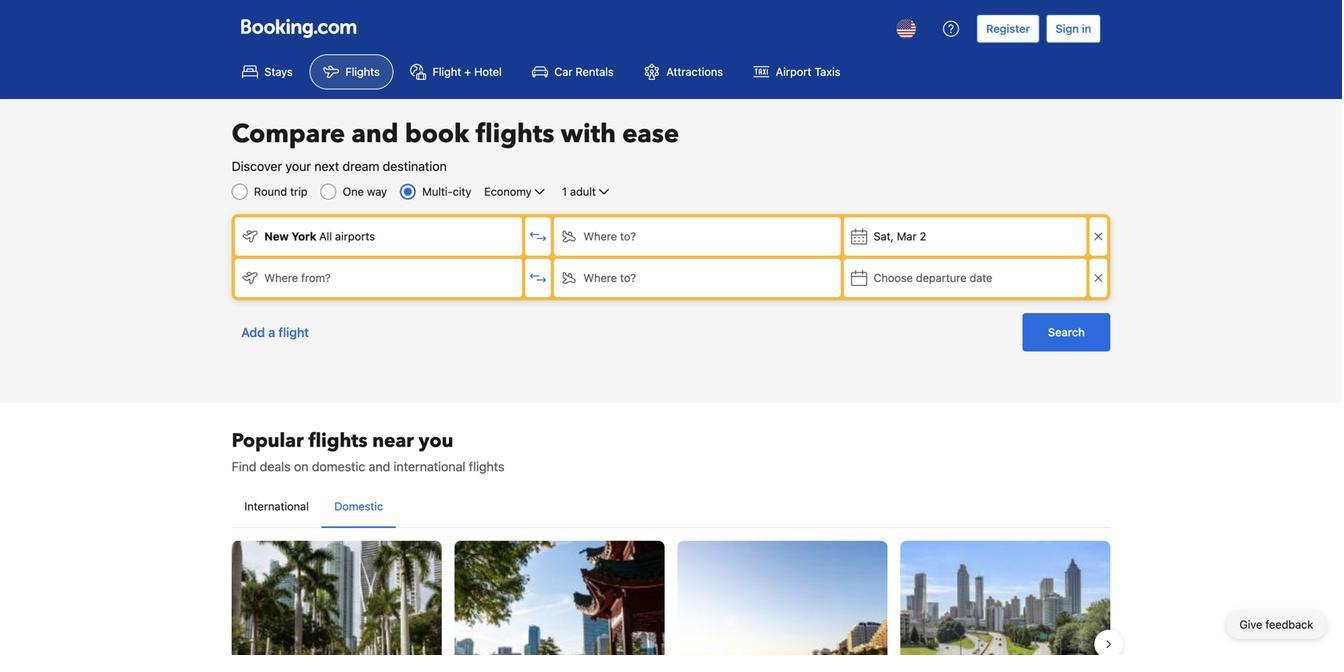 Task type: describe. For each thing, give the bounding box(es) containing it.
register
[[986, 22, 1030, 35]]

give feedback
[[1240, 618, 1314, 631]]

international button
[[232, 486, 322, 527]]

book
[[405, 117, 469, 151]]

where for sat, mar 2
[[584, 230, 617, 243]]

sat, mar 2 button
[[844, 217, 1087, 256]]

where for choose departure date
[[584, 271, 617, 284]]

city
[[453, 185, 472, 198]]

on
[[294, 459, 309, 474]]

choose
[[874, 271, 913, 284]]

1 adult button
[[561, 182, 614, 201]]

york
[[292, 230, 316, 243]]

give feedback button
[[1227, 610, 1326, 639]]

tab list containing international
[[232, 486, 1111, 529]]

flight + hotel
[[433, 65, 502, 78]]

flight + hotel link
[[397, 54, 515, 89]]

all
[[319, 230, 332, 243]]

sign
[[1056, 22, 1079, 35]]

next
[[314, 159, 339, 174]]

a
[[268, 325, 275, 340]]

trip
[[290, 185, 308, 198]]

popular flights near you find deals on domestic and international flights
[[232, 428, 505, 474]]

round trip
[[254, 185, 308, 198]]

attractions link
[[631, 54, 737, 89]]

add
[[241, 325, 265, 340]]

flights inside compare and book flights with ease discover your next dream destination
[[476, 117, 555, 151]]

flights
[[346, 65, 380, 78]]

choose departure date button
[[844, 259, 1087, 297]]

+
[[464, 65, 471, 78]]

international
[[394, 459, 466, 474]]

new
[[264, 230, 289, 243]]

2 vertical spatial flights
[[469, 459, 505, 474]]

new york to fort lauderdale image
[[678, 541, 888, 655]]

sat,
[[874, 230, 894, 243]]

date
[[970, 271, 993, 284]]

sign in link
[[1046, 14, 1101, 43]]

dream
[[343, 159, 379, 174]]

add a flight
[[241, 325, 309, 340]]

1
[[562, 185, 567, 198]]

airport taxis link
[[740, 54, 854, 89]]

feedback
[[1266, 618, 1314, 631]]

search
[[1048, 326, 1085, 339]]

register link
[[977, 14, 1040, 43]]

where to? button for choose
[[554, 259, 841, 297]]

domestic
[[334, 500, 383, 513]]

sat, mar 2
[[874, 230, 927, 243]]

car rentals
[[555, 65, 614, 78]]

international
[[245, 500, 309, 513]]

rentals
[[576, 65, 614, 78]]

one way
[[343, 185, 387, 198]]

attractions
[[667, 65, 723, 78]]

popular
[[232, 428, 304, 454]]

where from?
[[264, 271, 331, 284]]

multi-city
[[422, 185, 472, 198]]

discover
[[232, 159, 282, 174]]



Task type: locate. For each thing, give the bounding box(es) containing it.
and down near
[[369, 459, 390, 474]]

to?
[[620, 230, 636, 243], [620, 271, 636, 284]]

adult
[[570, 185, 596, 198]]

0 vertical spatial where to? button
[[554, 217, 841, 256]]

stays
[[264, 65, 293, 78]]

tab list
[[232, 486, 1111, 529]]

and
[[352, 117, 399, 151], [369, 459, 390, 474]]

flight
[[433, 65, 461, 78]]

flights up the economy
[[476, 117, 555, 151]]

1 vertical spatial where to? button
[[554, 259, 841, 297]]

give
[[1240, 618, 1263, 631]]

round
[[254, 185, 287, 198]]

flight
[[279, 325, 309, 340]]

and up dream
[[352, 117, 399, 151]]

mar
[[897, 230, 917, 243]]

airports
[[335, 230, 375, 243]]

airport taxis
[[776, 65, 841, 78]]

destination
[[383, 159, 447, 174]]

find
[[232, 459, 257, 474]]

taxis
[[815, 65, 841, 78]]

compare and book flights with ease discover your next dream destination
[[232, 117, 679, 174]]

new york all airports
[[264, 230, 375, 243]]

where to? button
[[554, 217, 841, 256], [554, 259, 841, 297]]

car
[[555, 65, 573, 78]]

flights up domestic
[[308, 428, 368, 454]]

new york to miami image
[[232, 541, 442, 655]]

1 vertical spatial where to?
[[584, 271, 636, 284]]

multi-
[[422, 185, 453, 198]]

where inside dropdown button
[[264, 271, 298, 284]]

new york to atlanta image
[[901, 541, 1111, 655]]

add a flight button
[[232, 313, 319, 352]]

ease
[[622, 117, 679, 151]]

to? for sat, mar 2
[[620, 230, 636, 243]]

1 vertical spatial flights
[[308, 428, 368, 454]]

1 vertical spatial and
[[369, 459, 390, 474]]

new york to orlando image
[[455, 541, 665, 655]]

0 vertical spatial to?
[[620, 230, 636, 243]]

hotel
[[474, 65, 502, 78]]

0 vertical spatial and
[[352, 117, 399, 151]]

flights
[[476, 117, 555, 151], [308, 428, 368, 454], [469, 459, 505, 474]]

region
[[219, 535, 1123, 655]]

and inside compare and book flights with ease discover your next dream destination
[[352, 117, 399, 151]]

where to? button for sat,
[[554, 217, 841, 256]]

airport
[[776, 65, 812, 78]]

you
[[419, 428, 454, 454]]

flights link
[[310, 54, 393, 89]]

where
[[584, 230, 617, 243], [264, 271, 298, 284], [584, 271, 617, 284]]

where to? for sat,
[[584, 230, 636, 243]]

domestic
[[312, 459, 365, 474]]

and inside popular flights near you find deals on domestic and international flights
[[369, 459, 390, 474]]

where to? for choose
[[584, 271, 636, 284]]

near
[[372, 428, 414, 454]]

with
[[561, 117, 616, 151]]

1 where to? from the top
[[584, 230, 636, 243]]

search button
[[1023, 313, 1111, 352]]

flights right international
[[469, 459, 505, 474]]

one
[[343, 185, 364, 198]]

domestic button
[[322, 486, 396, 527]]

2
[[920, 230, 927, 243]]

2 to? from the top
[[620, 271, 636, 284]]

economy
[[484, 185, 532, 198]]

your
[[286, 159, 311, 174]]

choose departure date
[[874, 271, 993, 284]]

0 vertical spatial where to?
[[584, 230, 636, 243]]

stays link
[[229, 54, 306, 89]]

2 where to? button from the top
[[554, 259, 841, 297]]

from?
[[301, 271, 331, 284]]

2 where to? from the top
[[584, 271, 636, 284]]

1 adult
[[562, 185, 596, 198]]

1 where to? button from the top
[[554, 217, 841, 256]]

deals
[[260, 459, 291, 474]]

to? for choose departure date
[[620, 271, 636, 284]]

way
[[367, 185, 387, 198]]

1 vertical spatial to?
[[620, 271, 636, 284]]

departure
[[916, 271, 967, 284]]

booking.com logo image
[[241, 19, 356, 38], [241, 19, 356, 38]]

in
[[1082, 22, 1092, 35]]

compare
[[232, 117, 345, 151]]

car rentals link
[[519, 54, 627, 89]]

where to?
[[584, 230, 636, 243], [584, 271, 636, 284]]

where from? button
[[235, 259, 522, 297]]

1 to? from the top
[[620, 230, 636, 243]]

0 vertical spatial flights
[[476, 117, 555, 151]]

sign in
[[1056, 22, 1092, 35]]



Task type: vqa. For each thing, say whether or not it's contained in the screenshot.
middle flights
yes



